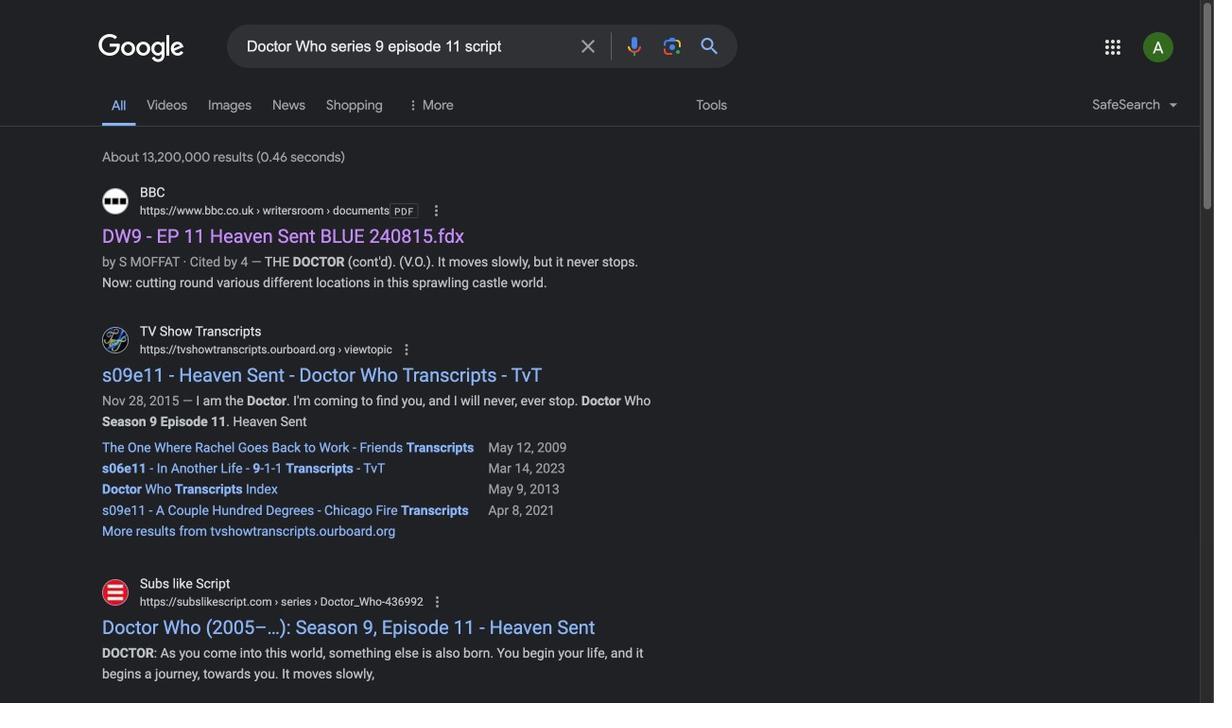 Task type: vqa. For each thing, say whether or not it's contained in the screenshot.
first "Closes"
no



Task type: locate. For each thing, give the bounding box(es) containing it.
Search text field
[[247, 36, 565, 60]]

None text field
[[140, 202, 390, 219], [140, 341, 392, 358], [335, 343, 392, 356], [140, 594, 423, 611], [272, 596, 423, 609], [140, 202, 390, 219], [140, 341, 392, 358], [335, 343, 392, 356], [140, 594, 423, 611], [272, 596, 423, 609]]

navigation
[[0, 83, 1200, 137]]

None text field
[[254, 204, 390, 217]]

None search field
[[0, 24, 738, 68]]



Task type: describe. For each thing, give the bounding box(es) containing it.
search by image image
[[661, 35, 684, 58]]

google image
[[98, 34, 185, 62]]

search by voice image
[[623, 35, 646, 58]]



